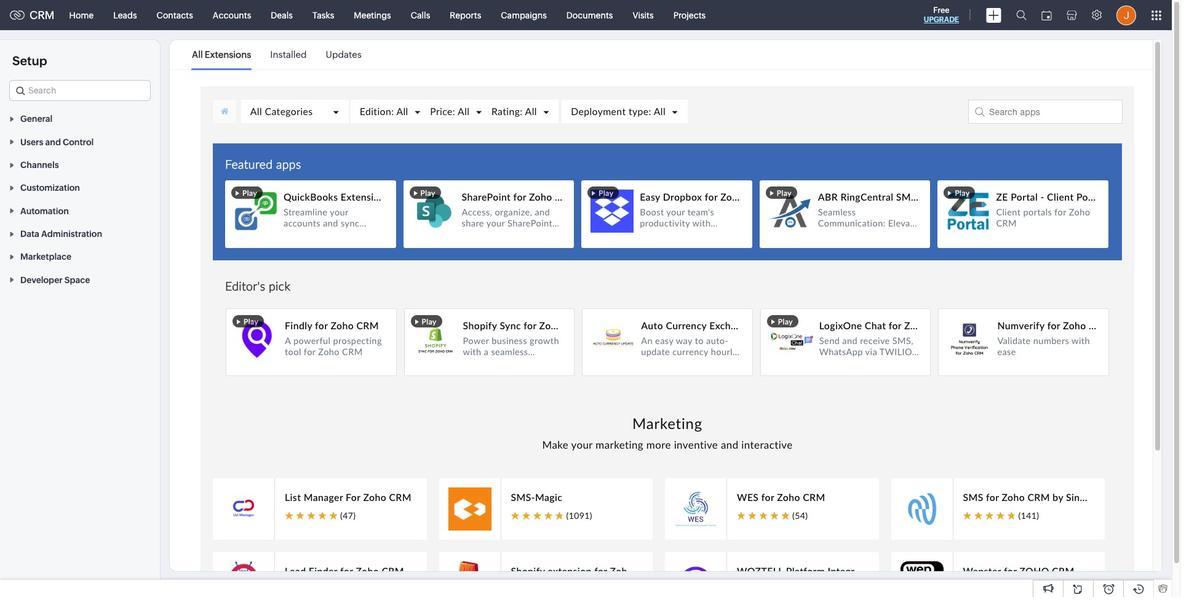 Task type: locate. For each thing, give the bounding box(es) containing it.
marketplace button
[[0, 245, 160, 268]]

automation
[[20, 206, 69, 216]]

reports link
[[440, 0, 491, 30]]

upgrade
[[924, 15, 960, 24]]

profile image
[[1117, 5, 1137, 25]]

visits
[[633, 10, 654, 20]]

projects link
[[664, 0, 716, 30]]

calendar image
[[1042, 10, 1052, 20]]

setup
[[12, 54, 47, 68]]

campaigns link
[[491, 0, 557, 30]]

extensions
[[205, 49, 251, 60]]

crm link
[[10, 9, 55, 22]]

updates
[[326, 49, 362, 60]]

users and control button
[[0, 130, 160, 153]]

space
[[65, 275, 90, 285]]

deals
[[271, 10, 293, 20]]

None field
[[9, 80, 151, 101]]

marketplace
[[20, 252, 71, 262]]

Search text field
[[10, 81, 150, 100]]

leads link
[[103, 0, 147, 30]]

documents
[[567, 10, 613, 20]]

reports
[[450, 10, 481, 20]]

tasks
[[313, 10, 334, 20]]

control
[[63, 137, 94, 147]]

deals link
[[261, 0, 303, 30]]

search element
[[1009, 0, 1035, 30]]

general
[[20, 114, 52, 124]]

leads
[[113, 10, 137, 20]]

developer space
[[20, 275, 90, 285]]

profile element
[[1110, 0, 1144, 30]]

updates link
[[326, 41, 362, 69]]

administration
[[41, 229, 102, 239]]



Task type: describe. For each thing, give the bounding box(es) containing it.
data administration button
[[0, 222, 160, 245]]

users and control
[[20, 137, 94, 147]]

and
[[45, 137, 61, 147]]

tasks link
[[303, 0, 344, 30]]

visits link
[[623, 0, 664, 30]]

calls link
[[401, 0, 440, 30]]

contacts link
[[147, 0, 203, 30]]

data administration
[[20, 229, 102, 239]]

contacts
[[157, 10, 193, 20]]

free upgrade
[[924, 6, 960, 24]]

search image
[[1017, 10, 1027, 20]]

channels
[[20, 160, 59, 170]]

crm
[[30, 9, 55, 22]]

developer
[[20, 275, 63, 285]]

documents link
[[557, 0, 623, 30]]

all extensions link
[[192, 41, 251, 69]]

calls
[[411, 10, 430, 20]]

data
[[20, 229, 39, 239]]

installed link
[[270, 41, 307, 69]]

developer space button
[[0, 268, 160, 291]]

installed
[[270, 49, 307, 60]]

accounts link
[[203, 0, 261, 30]]

all
[[192, 49, 203, 60]]

all extensions
[[192, 49, 251, 60]]

users
[[20, 137, 43, 147]]

meetings link
[[344, 0, 401, 30]]

meetings
[[354, 10, 391, 20]]

automation button
[[0, 199, 160, 222]]

channels button
[[0, 153, 160, 176]]

general button
[[0, 107, 160, 130]]

home
[[69, 10, 94, 20]]

customization
[[20, 183, 80, 193]]

home link
[[59, 0, 103, 30]]

campaigns
[[501, 10, 547, 20]]

customization button
[[0, 176, 160, 199]]

projects
[[674, 10, 706, 20]]

accounts
[[213, 10, 251, 20]]

create menu element
[[979, 0, 1009, 30]]

create menu image
[[987, 8, 1002, 22]]

free
[[934, 6, 950, 15]]



Task type: vqa. For each thing, say whether or not it's contained in the screenshot.
Deals
yes



